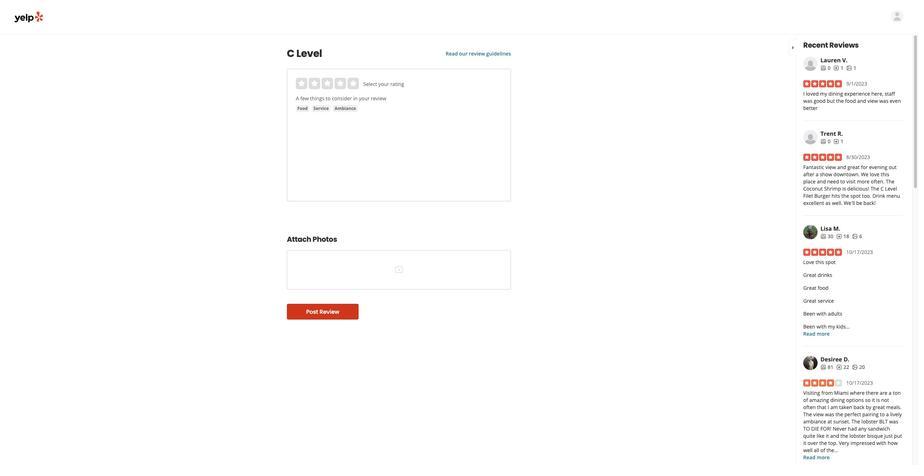 Task type: describe. For each thing, give the bounding box(es) containing it.
attach
[[287, 235, 311, 245]]

level inside the fantastic view and great for evening out after a show downtown.  we love this place and need to visit more often.  the coconut shrimp is delicious!  the c level filet burger hits the spot too.  drink menu excellent as well.  we'll be back!
[[885, 185, 897, 192]]

16 review v2 image for lauren
[[834, 65, 840, 71]]

view inside the fantastic view and great for evening out after a show downtown.  we love this place and need to visit more often.  the coconut shrimp is delicious!  the c level filet burger hits the spot too.  drink menu excellent as well.  we'll be back!
[[826, 164, 836, 171]]

all
[[814, 447, 820, 454]]

reviews
[[830, 40, 859, 50]]

consider
[[332, 95, 352, 102]]

been with my kids…
[[804, 324, 850, 330]]

16 friends v2 image for desiree d.
[[821, 365, 827, 371]]

impressed
[[851, 440, 876, 447]]

the inside i loved my dining experience here, staff was good but the food and view was even better
[[837, 98, 844, 104]]

visiting from miami where there are a ton of amazing dining options so it is not often that i am taken back by great meals. the view was the perfect pairing to a lively ambiance at sunset. the lobster blt was to die for! never had any sandwich quite like it and the lobster bisque just put it over the top. very impressed with how well all of the… read more
[[804, 390, 902, 461]]

food inside i loved my dining experience here, staff was good but the food and view was even better
[[845, 98, 856, 104]]

read our review guidelines
[[446, 50, 511, 57]]

had
[[848, 426, 857, 433]]

for
[[861, 164, 868, 171]]

lauren
[[821, 56, 841, 64]]

loved
[[806, 90, 819, 97]]

where
[[850, 390, 865, 397]]

evening
[[869, 164, 888, 171]]

was up at
[[825, 412, 835, 418]]

trent
[[821, 130, 836, 138]]

1 horizontal spatial it
[[826, 433, 829, 440]]

are
[[880, 390, 888, 397]]

c level
[[287, 47, 322, 61]]

so
[[866, 397, 871, 404]]

was down lively
[[890, 419, 899, 426]]

friends element for desiree
[[821, 364, 834, 371]]

5 star rating image for lauren v.
[[804, 80, 842, 88]]

coconut
[[804, 185, 823, 192]]

friends element for lauren
[[821, 65, 831, 72]]

1 vertical spatial a
[[889, 390, 892, 397]]

5 star rating image for lisa m.
[[804, 249, 842, 256]]

a inside the fantastic view and great for evening out after a show downtown.  we love this place and need to visit more often.  the coconut shrimp is delicious!  the c level filet burger hits the spot too.  drink menu excellent as well.  we'll be back!
[[816, 171, 819, 178]]

out
[[889, 164, 897, 171]]

reviews element for v.
[[834, 65, 844, 72]]

16 review v2 image for desiree
[[837, 365, 842, 371]]

pairing
[[863, 412, 879, 418]]

how
[[888, 440, 898, 447]]

photos element for desiree d.
[[852, 364, 865, 371]]

read more
[[804, 331, 830, 338]]

desiree d.
[[821, 356, 850, 364]]

16 photos v2 image for m.
[[852, 234, 858, 240]]

been for been with adults
[[804, 311, 816, 318]]

0 horizontal spatial it
[[804, 440, 807, 447]]

better
[[804, 105, 818, 112]]

our
[[459, 50, 468, 57]]

the inside the fantastic view and great for evening out after a show downtown.  we love this place and need to visit more often.  the coconut shrimp is delicious!  the c level filet burger hits the spot too.  drink menu excellent as well.  we'll be back!
[[842, 193, 850, 199]]

great inside visiting from miami where there are a ton of amazing dining options so it is not often that i am taken back by great meals. the view was the perfect pairing to a lively ambiance at sunset. the lobster blt was to die for! never had any sandwich quite like it and the lobster bisque just put it over the top. very impressed with how well all of the… read more
[[873, 404, 885, 411]]

16 photos v2 image for d.
[[852, 365, 858, 371]]

put
[[894, 433, 902, 440]]

photos
[[313, 235, 337, 245]]

0 horizontal spatial food
[[818, 285, 829, 292]]

ambiance
[[804, 419, 827, 426]]

1 for r.
[[841, 138, 844, 145]]

to
[[804, 426, 810, 433]]

be
[[857, 200, 863, 207]]

1 up 9/1/2023
[[854, 65, 857, 71]]

16 review v2 image
[[837, 234, 842, 240]]

the…
[[827, 447, 839, 454]]

ambiance
[[335, 105, 356, 112]]

any
[[859, 426, 867, 433]]

bisque
[[868, 433, 883, 440]]

been for been with my kids…
[[804, 324, 816, 330]]

0 vertical spatial lobster
[[862, 419, 878, 426]]

and up downtown.
[[838, 164, 847, 171]]

was down staff
[[880, 98, 889, 104]]

read our review guidelines link
[[446, 50, 511, 57]]

food
[[297, 105, 308, 112]]

is inside visiting from miami where there are a ton of amazing dining options so it is not often that i am taken back by great meals. the view was the perfect pairing to a lively ambiance at sunset. the lobster blt was to die for! never had any sandwich quite like it and the lobster bisque just put it over the top. very impressed with how well all of the… read more
[[877, 397, 880, 404]]

guidelines
[[487, 50, 511, 57]]

to inside the fantastic view and great for evening out after a show downtown.  we love this place and need to visit more often.  the coconut shrimp is delicious!  the c level filet burger hits the spot too.  drink menu excellent as well.  we'll be back!
[[841, 178, 845, 185]]

great inside the fantastic view and great for evening out after a show downtown.  we love this place and need to visit more often.  the coconut shrimp is delicious!  the c level filet burger hits the spot too.  drink menu excellent as well.  we'll be back!
[[848, 164, 860, 171]]

16 friends v2 image for trent r.
[[821, 139, 827, 145]]

photo of trent r. image
[[804, 130, 818, 145]]

just
[[885, 433, 893, 440]]

16 photos v2 image for v.
[[847, 65, 852, 71]]

need
[[828, 178, 839, 185]]

great food
[[804, 285, 829, 292]]

more inside dropdown button
[[817, 331, 830, 338]]

ton
[[893, 390, 901, 397]]

select
[[363, 81, 377, 88]]

18
[[844, 233, 850, 240]]

read more button for lisa m.
[[804, 331, 830, 338]]

1 vertical spatial lobster
[[850, 433, 866, 440]]

read more button for desiree d.
[[804, 455, 830, 462]]

16 friends v2 image
[[821, 234, 827, 240]]

never
[[833, 426, 847, 433]]

view inside i loved my dining experience here, staff was good but the food and view was even better
[[868, 98, 878, 104]]

16 friends v2 image for lauren v.
[[821, 65, 827, 71]]

fantastic
[[804, 164, 825, 171]]

photos element for lisa m.
[[852, 233, 862, 240]]

0 horizontal spatial level
[[297, 47, 322, 61]]

in
[[353, 95, 358, 102]]

perfect
[[845, 412, 861, 418]]

friends element for lisa
[[821, 233, 834, 240]]

excellent
[[804, 200, 825, 207]]

die
[[812, 426, 820, 433]]

we
[[861, 171, 869, 178]]

0 for trent
[[828, 138, 831, 145]]

taken
[[840, 404, 853, 411]]

1 for v.
[[841, 65, 844, 71]]

very
[[839, 440, 850, 447]]

lisa m.
[[821, 225, 841, 233]]

photos element for lauren v.
[[847, 65, 857, 72]]

staff
[[885, 90, 896, 97]]

trent r.
[[821, 130, 843, 138]]

dining inside visiting from miami where there are a ton of amazing dining options so it is not often that i am taken back by great meals. the view was the perfect pairing to a lively ambiance at sunset. the lobster blt was to die for! never had any sandwich quite like it and the lobster bisque just put it over the top. very impressed with how well all of the… read more
[[831, 397, 845, 404]]

0 horizontal spatial c
[[287, 47, 295, 61]]

0 vertical spatial to
[[326, 95, 331, 102]]

1 horizontal spatial review
[[469, 50, 485, 57]]

and down the "show"
[[817, 178, 826, 185]]

the down often.
[[871, 185, 880, 192]]

shrimp
[[825, 185, 841, 192]]

kids…
[[837, 324, 850, 330]]

meals.
[[887, 404, 902, 411]]

rating
[[391, 81, 404, 88]]

the down perfect
[[852, 419, 861, 426]]

menu
[[887, 193, 901, 199]]

d.
[[844, 356, 850, 364]]

and inside i loved my dining experience here, staff was good but the food and view was even better
[[858, 98, 867, 104]]

too.
[[862, 193, 872, 199]]

good
[[814, 98, 826, 104]]

my for kids…
[[828, 324, 835, 330]]

delicious!
[[848, 185, 870, 192]]

review
[[320, 308, 340, 316]]

c level link
[[287, 47, 429, 61]]

r.
[[838, 130, 843, 138]]

lively
[[891, 412, 902, 418]]

experience
[[845, 90, 871, 97]]

select your rating
[[363, 81, 404, 88]]

dining inside i loved my dining experience here, staff was good but the food and view was even better
[[829, 90, 843, 97]]

4 star rating image
[[804, 380, 842, 387]]

more inside visiting from miami where there are a ton of amazing dining options so it is not often that i am taken back by great meals. the view was the perfect pairing to a lively ambiance at sunset. the lobster blt was to die for! never had any sandwich quite like it and the lobster bisque just put it over the top. very impressed with how well all of the… read more
[[817, 455, 830, 461]]

1 vertical spatial your
[[359, 95, 370, 102]]

30
[[828, 233, 834, 240]]



Task type: locate. For each thing, give the bounding box(es) containing it.
1 horizontal spatial food
[[845, 98, 856, 104]]

great for great drinks
[[804, 272, 817, 279]]

0 vertical spatial view
[[868, 98, 878, 104]]

a
[[296, 95, 299, 102]]

16 photos v2 image left 20
[[852, 365, 858, 371]]

1 vertical spatial it
[[826, 433, 829, 440]]

1 vertical spatial my
[[828, 324, 835, 330]]

with inside visiting from miami where there are a ton of amazing dining options so it is not often that i am taken back by great meals. the view was the perfect pairing to a lively ambiance at sunset. the lobster blt was to die for! never had any sandwich quite like it and the lobster bisque just put it over the top. very impressed with how well all of the… read more
[[877, 440, 887, 447]]

post
[[306, 308, 318, 316]]

at
[[828, 419, 832, 426]]

1 horizontal spatial view
[[826, 164, 836, 171]]

but
[[827, 98, 835, 104]]

we'll
[[844, 200, 855, 207]]

2 vertical spatial with
[[877, 440, 887, 447]]

16 friends v2 image
[[821, 65, 827, 71], [821, 139, 827, 145], [821, 365, 827, 371]]

hits
[[832, 193, 841, 199]]

the down like
[[820, 440, 827, 447]]

the right often.
[[886, 178, 895, 185]]

3 friends element from the top
[[821, 233, 834, 240]]

1 vertical spatial photos element
[[852, 233, 862, 240]]

1 horizontal spatial my
[[828, 324, 835, 330]]

my
[[820, 90, 828, 97], [828, 324, 835, 330]]

4 friends element from the top
[[821, 364, 834, 371]]

0 vertical spatial 10/17/2023
[[847, 249, 873, 256]]

was
[[804, 98, 813, 104], [880, 98, 889, 104], [825, 412, 835, 418], [890, 419, 899, 426]]

1 great from the top
[[804, 272, 817, 279]]

great down great drinks
[[804, 285, 817, 292]]

rating element
[[296, 78, 359, 89]]

16 friends v2 image down trent
[[821, 139, 827, 145]]

friends element down lauren
[[821, 65, 831, 72]]

dining
[[829, 90, 843, 97], [831, 397, 845, 404]]

0 vertical spatial my
[[820, 90, 828, 97]]

0 horizontal spatial i
[[804, 90, 805, 97]]

great for great food
[[804, 285, 817, 292]]

this inside the fantastic view and great for evening out after a show downtown.  we love this place and need to visit more often.  the coconut shrimp is delicious!  the c level filet burger hits the spot too.  drink menu excellent as well.  we'll be back!
[[881, 171, 890, 178]]

to right things
[[326, 95, 331, 102]]

0 horizontal spatial my
[[820, 90, 828, 97]]

more
[[857, 178, 870, 185], [817, 331, 830, 338], [817, 455, 830, 461]]

options
[[847, 397, 864, 404]]

1 vertical spatial read
[[804, 331, 816, 338]]

1 10/17/2023 from the top
[[847, 249, 873, 256]]

and inside visiting from miami where there are a ton of amazing dining options so it is not often that i am taken back by great meals. the view was the perfect pairing to a lively ambiance at sunset. the lobster blt was to die for! never had any sandwich quite like it and the lobster bisque just put it over the top. very impressed with how well all of the… read more
[[831, 433, 840, 440]]

2 vertical spatial to
[[880, 412, 885, 418]]

miami
[[835, 390, 849, 397]]

love
[[870, 171, 880, 178]]

10/17/2023
[[847, 249, 873, 256], [847, 380, 873, 387]]

friends element down "desiree"
[[821, 364, 834, 371]]

great drinks
[[804, 272, 833, 279]]

more down the been with my kids…
[[817, 331, 830, 338]]

2 vertical spatial 16 photos v2 image
[[852, 365, 858, 371]]

read for read more
[[804, 331, 816, 338]]

is left the not
[[877, 397, 880, 404]]

to inside visiting from miami where there are a ton of amazing dining options so it is not often that i am taken back by great meals. the view was the perfect pairing to a lively ambiance at sunset. the lobster blt was to die for! never had any sandwich quite like it and the lobster bisque just put it over the top. very impressed with how well all of the… read more
[[880, 412, 885, 418]]

1 horizontal spatial of
[[821, 447, 826, 454]]

0 vertical spatial 16 friends v2 image
[[821, 65, 827, 71]]

reviews element
[[834, 65, 844, 72], [834, 138, 844, 145], [837, 233, 850, 240], [837, 364, 850, 371]]

2 vertical spatial view
[[814, 412, 824, 418]]

5 star rating image for trent r.
[[804, 154, 842, 161]]

view inside visiting from miami where there are a ton of amazing dining options so it is not often that i am taken back by great meals. the view was the perfect pairing to a lively ambiance at sunset. the lobster blt was to die for! never had any sandwich quite like it and the lobster bisque just put it over the top. very impressed with how well all of the… read more
[[814, 412, 824, 418]]

1 vertical spatial 5 star rating image
[[804, 154, 842, 161]]

with for adults
[[817, 311, 827, 318]]

love
[[804, 259, 815, 266]]

your right in on the left top of page
[[359, 95, 370, 102]]

photos element containing 20
[[852, 364, 865, 371]]

food down the experience
[[845, 98, 856, 104]]

None radio
[[309, 78, 320, 89], [322, 78, 333, 89], [335, 78, 346, 89], [309, 78, 320, 89], [322, 78, 333, 89], [335, 78, 346, 89]]

dining up but
[[829, 90, 843, 97]]

visiting
[[804, 390, 820, 397]]

0 horizontal spatial spot
[[826, 259, 836, 266]]

few
[[300, 95, 309, 102]]

1 horizontal spatial spot
[[851, 193, 861, 199]]

16 photos v2 image
[[847, 65, 852, 71], [852, 234, 858, 240], [852, 365, 858, 371]]

16 review v2 image down lauren v. on the right top of the page
[[834, 65, 840, 71]]

0 vertical spatial with
[[817, 311, 827, 318]]

i inside visiting from miami where there are a ton of amazing dining options so it is not often that i am taken back by great meals. the view was the perfect pairing to a lively ambiance at sunset. the lobster blt was to die for! never had any sandwich quite like it and the lobster bisque just put it over the top. very impressed with how well all of the… read more
[[828, 404, 830, 411]]

was up better
[[804, 98, 813, 104]]

read down the been with my kids…
[[804, 331, 816, 338]]

great down the love
[[804, 272, 817, 279]]

my inside i loved my dining experience here, staff was good but the food and view was even better
[[820, 90, 828, 97]]

16 review v2 image left 22 in the right bottom of the page
[[837, 365, 842, 371]]

1 vertical spatial great
[[804, 285, 817, 292]]

1 vertical spatial view
[[826, 164, 836, 171]]

1 vertical spatial read more button
[[804, 455, 830, 462]]

the up the sunset. at bottom
[[836, 412, 844, 418]]

friends element down trent
[[821, 138, 831, 145]]

been with adults
[[804, 311, 843, 318]]

1 been from the top
[[804, 311, 816, 318]]

10/17/2023 up where
[[847, 380, 873, 387]]

post review button
[[287, 304, 359, 320]]

reviews element containing 22
[[837, 364, 850, 371]]

been
[[804, 311, 816, 318], [804, 324, 816, 330]]

3 great from the top
[[804, 298, 817, 305]]

the down often
[[804, 412, 812, 418]]

1 vertical spatial with
[[817, 324, 827, 330]]

as
[[826, 200, 831, 207]]

great down the great food
[[804, 298, 817, 305]]

0 vertical spatial more
[[857, 178, 870, 185]]

0 vertical spatial review
[[469, 50, 485, 57]]

spot
[[851, 193, 861, 199], [826, 259, 836, 266]]

2 0 from the top
[[828, 138, 831, 145]]

1 vertical spatial of
[[821, 447, 826, 454]]

dining up am
[[831, 397, 845, 404]]

blt
[[880, 419, 888, 426]]

food down drinks
[[818, 285, 829, 292]]

reviews element down d.
[[837, 364, 850, 371]]

friends element for trent
[[821, 138, 831, 145]]

i inside i loved my dining experience here, staff was good but the food and view was even better
[[804, 90, 805, 97]]

friends element
[[821, 65, 831, 72], [821, 138, 831, 145], [821, 233, 834, 240], [821, 364, 834, 371]]

0 vertical spatial 16 review v2 image
[[834, 65, 840, 71]]

this down evening
[[881, 171, 890, 178]]

2 5 star rating image from the top
[[804, 154, 842, 161]]

0 vertical spatial been
[[804, 311, 816, 318]]

0 horizontal spatial to
[[326, 95, 331, 102]]

0 down trent
[[828, 138, 831, 145]]

photos element right 18
[[852, 233, 862, 240]]

10/17/2023 down 6
[[847, 249, 873, 256]]

1 5 star rating image from the top
[[804, 80, 842, 88]]

photos element
[[847, 65, 857, 72], [852, 233, 862, 240], [852, 364, 865, 371]]

0 vertical spatial i
[[804, 90, 805, 97]]

sunset.
[[834, 419, 851, 426]]

more inside the fantastic view and great for evening out after a show downtown.  we love this place and need to visit more often.  the coconut shrimp is delicious!  the c level filet burger hits the spot too.  drink menu excellent as well.  we'll be back!
[[857, 178, 870, 185]]

read left our at the right of page
[[446, 50, 458, 57]]

0 for lauren
[[828, 65, 831, 71]]

the up very
[[841, 433, 849, 440]]

reviews element for m.
[[837, 233, 850, 240]]

1 0 from the top
[[828, 65, 831, 71]]

1 horizontal spatial this
[[881, 171, 890, 178]]

1 horizontal spatial i
[[828, 404, 830, 411]]

been down great service
[[804, 311, 816, 318]]

from
[[822, 390, 833, 397]]

review down select your rating
[[371, 95, 386, 102]]

0 vertical spatial level
[[297, 47, 322, 61]]

there
[[866, 390, 879, 397]]

16 review v2 image for trent
[[834, 139, 840, 145]]

it right like
[[826, 433, 829, 440]]

1 down r.
[[841, 138, 844, 145]]

5 star rating image up the fantastic
[[804, 154, 842, 161]]

1 horizontal spatial to
[[841, 178, 845, 185]]

3 5 star rating image from the top
[[804, 249, 842, 256]]

16 photos v2 image down v.
[[847, 65, 852, 71]]

2 friends element from the top
[[821, 138, 831, 145]]

1 vertical spatial review
[[371, 95, 386, 102]]

1 down v.
[[841, 65, 844, 71]]

2 vertical spatial 16 friends v2 image
[[821, 365, 827, 371]]

reviews element down lauren v. on the right top of the page
[[834, 65, 844, 72]]

1 vertical spatial i
[[828, 404, 830, 411]]

22
[[844, 364, 850, 371]]

reviews element down the m.
[[837, 233, 850, 240]]

read more button
[[804, 331, 830, 338], [804, 455, 830, 462]]

view down here,
[[868, 98, 878, 104]]

0 horizontal spatial of
[[804, 397, 808, 404]]

v.
[[843, 56, 848, 64]]

it right so
[[872, 397, 875, 404]]

6
[[860, 233, 862, 240]]

0 vertical spatial is
[[843, 185, 846, 192]]

reviews element for d.
[[837, 364, 850, 371]]

1 vertical spatial great
[[873, 404, 885, 411]]

that
[[817, 404, 827, 411]]

lauren v.
[[821, 56, 848, 64]]

view
[[868, 98, 878, 104], [826, 164, 836, 171], [814, 412, 824, 418]]

0 vertical spatial this
[[881, 171, 890, 178]]

1 horizontal spatial your
[[379, 81, 389, 88]]

0 vertical spatial read
[[446, 50, 458, 57]]

0 vertical spatial great
[[804, 272, 817, 279]]

i left am
[[828, 404, 830, 411]]

lisa
[[821, 225, 832, 233]]

read more button down the been with my kids…
[[804, 331, 830, 338]]

2 vertical spatial 16 review v2 image
[[837, 365, 842, 371]]

2 16 friends v2 image from the top
[[821, 139, 827, 145]]

5 star rating image
[[804, 80, 842, 88], [804, 154, 842, 161], [804, 249, 842, 256]]

more down we
[[857, 178, 870, 185]]

1 vertical spatial dining
[[831, 397, 845, 404]]

20
[[860, 364, 865, 371]]

0 vertical spatial 0
[[828, 65, 831, 71]]

1 horizontal spatial c
[[881, 185, 884, 192]]

the
[[837, 98, 844, 104], [842, 193, 850, 199], [836, 412, 844, 418], [841, 433, 849, 440], [820, 440, 827, 447]]

love this spot
[[804, 259, 836, 266]]

2 vertical spatial 5 star rating image
[[804, 249, 842, 256]]

my up good at the right top of the page
[[820, 90, 828, 97]]

after
[[804, 171, 815, 178]]

16 friends v2 image down lauren
[[821, 65, 827, 71]]

0 vertical spatial your
[[379, 81, 389, 88]]

2 been from the top
[[804, 324, 816, 330]]

reviews element containing 18
[[837, 233, 850, 240]]

2 vertical spatial photos element
[[852, 364, 865, 371]]

of up often
[[804, 397, 808, 404]]

1 vertical spatial to
[[841, 178, 845, 185]]

food
[[845, 98, 856, 104], [818, 285, 829, 292]]

great up downtown.
[[848, 164, 860, 171]]

1 horizontal spatial level
[[885, 185, 897, 192]]

1 horizontal spatial great
[[873, 404, 885, 411]]

photos element containing 1
[[847, 65, 857, 72]]

place
[[804, 178, 816, 185]]

2 read more button from the top
[[804, 455, 830, 462]]

this right the love
[[816, 259, 824, 266]]

this
[[881, 171, 890, 178], [816, 259, 824, 266]]

1 vertical spatial spot
[[826, 259, 836, 266]]

0 vertical spatial dining
[[829, 90, 843, 97]]

a up blt
[[886, 412, 889, 418]]

great for great service
[[804, 298, 817, 305]]

and up the top.
[[831, 433, 840, 440]]

to
[[326, 95, 331, 102], [841, 178, 845, 185], [880, 412, 885, 418]]

photo of lisa m. image
[[804, 225, 818, 240]]

to up blt
[[880, 412, 885, 418]]

2 vertical spatial it
[[804, 440, 807, 447]]

review right our at the right of page
[[469, 50, 485, 57]]

close sidebar icon image
[[790, 45, 796, 50], [790, 45, 796, 50]]

1 16 friends v2 image from the top
[[821, 65, 827, 71]]

the up "we'll"
[[842, 193, 850, 199]]

16 photos v2 image left 6
[[852, 234, 858, 240]]

1 vertical spatial 10/17/2023
[[847, 380, 873, 387]]

2 vertical spatial great
[[804, 298, 817, 305]]

i left loved
[[804, 90, 805, 97]]

my left the kids…
[[828, 324, 835, 330]]

10/17/2023 for desiree d.
[[847, 380, 873, 387]]

is inside the fantastic view and great for evening out after a show downtown.  we love this place and need to visit more often.  the coconut shrimp is delicious!  the c level filet burger hits the spot too.  drink menu excellent as well.  we'll be back!
[[843, 185, 846, 192]]

recent reviews
[[804, 40, 859, 50]]

lobster down pairing
[[862, 419, 878, 426]]

0 horizontal spatial this
[[816, 259, 824, 266]]

0 horizontal spatial review
[[371, 95, 386, 102]]

spot up drinks
[[826, 259, 836, 266]]

sandwich
[[868, 426, 890, 433]]

1 vertical spatial more
[[817, 331, 830, 338]]

by
[[866, 404, 872, 411]]

16 review v2 image down r.
[[834, 139, 840, 145]]

photo of lauren v. image
[[804, 57, 818, 71]]

and down the experience
[[858, 98, 867, 104]]

back!
[[864, 200, 876, 207]]

of right all
[[821, 447, 826, 454]]

0 vertical spatial spot
[[851, 193, 861, 199]]

here,
[[872, 90, 884, 97]]

view down that
[[814, 412, 824, 418]]

16 friends v2 image left the 81
[[821, 365, 827, 371]]

read down "well"
[[804, 455, 816, 461]]

0 vertical spatial c
[[287, 47, 295, 61]]

1 vertical spatial 16 friends v2 image
[[821, 139, 827, 145]]

read for read our review guidelines
[[446, 50, 458, 57]]

1 vertical spatial 0
[[828, 138, 831, 145]]

0 vertical spatial great
[[848, 164, 860, 171]]

friends element down lisa
[[821, 233, 834, 240]]

read more button down all
[[804, 455, 830, 462]]

c inside the fantastic view and great for evening out after a show downtown.  we love this place and need to visit more often.  the coconut shrimp is delicious!  the c level filet burger hits the spot too.  drink menu excellent as well.  we'll be back!
[[881, 185, 884, 192]]

5 star rating image up loved
[[804, 80, 842, 88]]

more down all
[[817, 455, 830, 461]]

filet
[[804, 193, 813, 199]]

1 vertical spatial 16 review v2 image
[[834, 139, 840, 145]]

top.
[[829, 440, 838, 447]]

1 read more button from the top
[[804, 331, 830, 338]]

2 horizontal spatial to
[[880, 412, 885, 418]]

1 vertical spatial food
[[818, 285, 829, 292]]

1 vertical spatial c
[[881, 185, 884, 192]]

1 vertical spatial this
[[816, 259, 824, 266]]

3 16 friends v2 image from the top
[[821, 365, 827, 371]]

photo of desiree d. image
[[804, 356, 818, 371]]

8/30/2023
[[847, 154, 871, 161]]

fantastic view and great for evening out after a show downtown.  we love this place and need to visit more often.  the coconut shrimp is delicious!  the c level filet burger hits the spot too.  drink menu excellent as well.  we'll be back!
[[804, 164, 901, 207]]

attach photos image
[[395, 265, 403, 274]]

0 vertical spatial food
[[845, 98, 856, 104]]

0 vertical spatial it
[[872, 397, 875, 404]]

2 great from the top
[[804, 285, 817, 292]]

1 vertical spatial 16 photos v2 image
[[852, 234, 858, 240]]

things
[[310, 95, 325, 102]]

spot inside the fantastic view and great for evening out after a show downtown.  we love this place and need to visit more often.  the coconut shrimp is delicious!  the c level filet burger hits the spot too.  drink menu excellent as well.  we'll be back!
[[851, 193, 861, 199]]

with down great service
[[817, 311, 827, 318]]

a down the fantastic
[[816, 171, 819, 178]]

2 horizontal spatial it
[[872, 397, 875, 404]]

with down bisque
[[877, 440, 887, 447]]

spot down "delicious!"
[[851, 193, 861, 199]]

tyler b. image
[[891, 10, 904, 23]]

level up menu
[[885, 185, 897, 192]]

read inside visiting from miami where there are a ton of amazing dining options so it is not often that i am taken back by great meals. the view was the perfect pairing to a lively ambiance at sunset. the lobster blt was to die for! never had any sandwich quite like it and the lobster bisque just put it over the top. very impressed with how well all of the… read more
[[804, 455, 816, 461]]

photos element containing 6
[[852, 233, 862, 240]]

1 vertical spatial is
[[877, 397, 880, 404]]

photos element right 22 in the right bottom of the page
[[852, 364, 865, 371]]

10/17/2023 for lisa m.
[[847, 249, 873, 256]]

1 horizontal spatial is
[[877, 397, 880, 404]]

view up the "show"
[[826, 164, 836, 171]]

0 horizontal spatial great
[[848, 164, 860, 171]]

great down the not
[[873, 404, 885, 411]]

is right the shrimp
[[843, 185, 846, 192]]

been up read more
[[804, 324, 816, 330]]

0 vertical spatial a
[[816, 171, 819, 178]]

None radio
[[296, 78, 307, 89], [348, 78, 359, 89], [296, 78, 307, 89], [348, 78, 359, 89]]

post review
[[306, 308, 340, 316]]

0 vertical spatial photos element
[[847, 65, 857, 72]]

with
[[817, 311, 827, 318], [817, 324, 827, 330], [877, 440, 887, 447]]

a right are
[[889, 390, 892, 397]]

the right but
[[837, 98, 844, 104]]

2 vertical spatial read
[[804, 455, 816, 461]]

2 vertical spatial more
[[817, 455, 830, 461]]

m.
[[834, 225, 841, 233]]

your left rating
[[379, 81, 389, 88]]

photos element down v.
[[847, 65, 857, 72]]

attach photos
[[287, 235, 337, 245]]

friends element containing 81
[[821, 364, 834, 371]]

to down downtown.
[[841, 178, 845, 185]]

0 vertical spatial of
[[804, 397, 808, 404]]

1 friends element from the top
[[821, 65, 831, 72]]

16 review v2 image
[[834, 65, 840, 71], [834, 139, 840, 145], [837, 365, 842, 371]]

downtown.
[[834, 171, 860, 178]]

c
[[287, 47, 295, 61], [881, 185, 884, 192]]

service
[[314, 105, 329, 112]]

lobster
[[862, 419, 878, 426], [850, 433, 866, 440]]

it up "well"
[[804, 440, 807, 447]]

reviews element for r.
[[834, 138, 844, 145]]

show
[[820, 171, 833, 178]]

with for my
[[817, 324, 827, 330]]

1 vertical spatial level
[[885, 185, 897, 192]]

0 vertical spatial 5 star rating image
[[804, 80, 842, 88]]

and
[[858, 98, 867, 104], [838, 164, 847, 171], [817, 178, 826, 185], [831, 433, 840, 440]]

reviews element down r.
[[834, 138, 844, 145]]

0 vertical spatial 16 photos v2 image
[[847, 65, 852, 71]]

lobster down any
[[850, 433, 866, 440]]

2 vertical spatial a
[[886, 412, 889, 418]]

5 star rating image up love this spot
[[804, 249, 842, 256]]

with up read more
[[817, 324, 827, 330]]

2 10/17/2023 from the top
[[847, 380, 873, 387]]

my for dining
[[820, 90, 828, 97]]

level up rating element
[[297, 47, 322, 61]]

0 down lauren
[[828, 65, 831, 71]]

drink
[[873, 193, 886, 199]]

even
[[890, 98, 901, 104]]

friends element containing 30
[[821, 233, 834, 240]]



Task type: vqa. For each thing, say whether or not it's contained in the screenshot.
Best Brunch By Taylor M.
no



